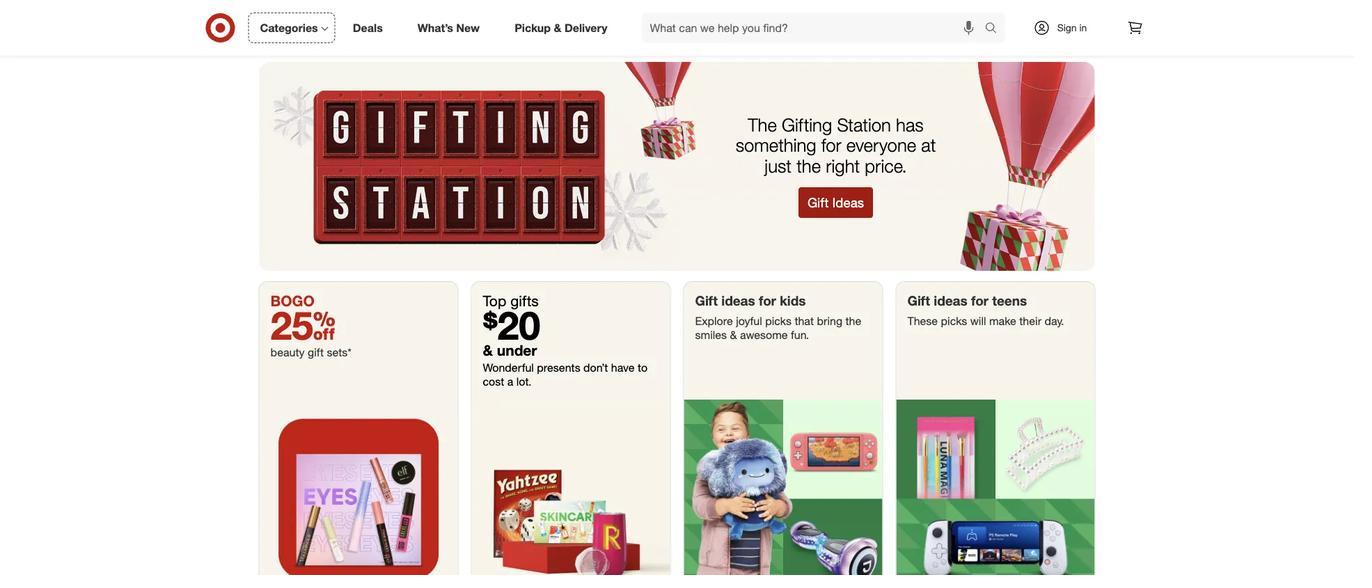 Task type: vqa. For each thing, say whether or not it's contained in the screenshot.
second 8:00am from the bottom of the page
no



Task type: locate. For each thing, give the bounding box(es) containing it.
& down joyful in the bottom of the page
[[730, 329, 737, 342]]

$20
[[483, 302, 540, 349]]

the
[[748, 114, 777, 136]]

& under
[[483, 341, 537, 359]]

cart
[[347, 7, 363, 17], [758, 7, 774, 17], [895, 7, 911, 17], [1032, 7, 1049, 17]]

& up wonderful
[[483, 341, 493, 359]]

gift ideas for teens these picks will make their day.
[[908, 293, 1064, 328]]

bring
[[817, 315, 842, 328]]

4 add to cart button from the left
[[970, 1, 1082, 23]]

that
[[795, 315, 814, 328]]

wonderful presents don't have to cost a lot.
[[483, 361, 648, 388]]

gift left ideas
[[808, 195, 829, 211]]

0 horizontal spatial ideas
[[721, 293, 755, 309]]

search button
[[979, 13, 1012, 46]]

gift ideas button
[[798, 188, 873, 218]]

what's new link
[[406, 13, 497, 43]]

0 horizontal spatial gift
[[695, 293, 718, 309]]

0 horizontal spatial picks
[[765, 315, 792, 328]]

picks up awesome
[[765, 315, 792, 328]]

1 vertical spatial the
[[846, 315, 861, 328]]

the inside gift ideas for kids explore joyful picks that bring the smiles & awesome fun.
[[846, 315, 861, 328]]

delivery
[[565, 21, 607, 35]]

the
[[797, 155, 821, 177], [846, 315, 861, 328]]

2 ideas from the left
[[934, 293, 967, 309]]

gift for gift ideas for kids explore joyful picks that bring the smiles & awesome fun.
[[695, 293, 718, 309]]

ideas up these
[[934, 293, 967, 309]]

0 horizontal spatial &
[[483, 341, 493, 359]]

2 picks from the left
[[941, 315, 967, 328]]

4 add to cart from the left
[[1004, 7, 1049, 17]]

gift inside button
[[808, 195, 829, 211]]

cost
[[483, 375, 504, 388]]

what's
[[418, 21, 453, 35]]

ideas inside gift ideas for kids explore joyful picks that bring the smiles & awesome fun.
[[721, 293, 755, 309]]

1 horizontal spatial for
[[821, 134, 841, 156]]

1 horizontal spatial gift
[[808, 195, 829, 211]]

for up will
[[971, 293, 989, 309]]

kids
[[780, 293, 806, 309]]

0 vertical spatial the
[[797, 155, 821, 177]]

25
[[270, 302, 336, 349]]

under
[[497, 341, 537, 359]]

their
[[1019, 315, 1042, 328]]

2 horizontal spatial for
[[971, 293, 989, 309]]

the right bring
[[846, 315, 861, 328]]

everyone
[[846, 134, 916, 156]]

gift
[[808, 195, 829, 211], [695, 293, 718, 309], [908, 293, 930, 309]]

4 cart from the left
[[1032, 7, 1049, 17]]

a
[[507, 375, 513, 388]]

2 horizontal spatial gift
[[908, 293, 930, 309]]

joyful
[[736, 315, 762, 328]]

1 horizontal spatial picks
[[941, 315, 967, 328]]

1 picks from the left
[[765, 315, 792, 328]]

&
[[554, 21, 561, 35], [730, 329, 737, 342], [483, 341, 493, 359]]

gift
[[308, 346, 324, 359]]

0 horizontal spatial for
[[759, 293, 776, 309]]

3 cart from the left
[[895, 7, 911, 17]]

make
[[989, 315, 1016, 328]]

for
[[821, 134, 841, 156], [759, 293, 776, 309], [971, 293, 989, 309]]

for inside gift ideas for kids explore joyful picks that bring the smiles & awesome fun.
[[759, 293, 776, 309]]

add to cart
[[318, 7, 363, 17], [730, 7, 774, 17], [867, 7, 911, 17], [1004, 7, 1049, 17]]

1 cart from the left
[[347, 7, 363, 17]]

2 add from the left
[[730, 7, 745, 17]]

the inside the gifting station has something for everyone at just the right price.
[[797, 155, 821, 177]]

to
[[336, 7, 344, 17], [748, 7, 756, 17], [885, 7, 893, 17], [1022, 7, 1030, 17], [638, 361, 648, 375]]

categories link
[[248, 13, 335, 43]]

4 add from the left
[[1004, 7, 1020, 17]]

top
[[483, 292, 506, 310]]

ideas inside gift ideas for teens these picks will make their day.
[[934, 293, 967, 309]]

fun.
[[791, 329, 809, 342]]

station
[[837, 114, 891, 136]]

day.
[[1045, 315, 1064, 328]]

2 horizontal spatial &
[[730, 329, 737, 342]]

1 add to cart from the left
[[318, 7, 363, 17]]

picks left will
[[941, 315, 967, 328]]

gift for gift ideas for teens these picks will make their day.
[[908, 293, 930, 309]]

sign
[[1057, 22, 1077, 34]]

for left the everyone
[[821, 134, 841, 156]]

for for gift ideas for kids
[[759, 293, 776, 309]]

& right pickup
[[554, 21, 561, 35]]

has
[[896, 114, 924, 136]]

ideas
[[721, 293, 755, 309], [934, 293, 967, 309]]

for inside gift ideas for teens these picks will make their day.
[[971, 293, 989, 309]]

1 ideas from the left
[[721, 293, 755, 309]]

1 horizontal spatial the
[[846, 315, 861, 328]]

price.
[[865, 155, 907, 177]]

1 horizontal spatial ideas
[[934, 293, 967, 309]]

ideas up joyful in the bottom of the page
[[721, 293, 755, 309]]

the right just
[[797, 155, 821, 177]]

presents
[[537, 361, 580, 375]]

sets*
[[327, 346, 352, 359]]

ideas
[[832, 195, 864, 211]]

gift up explore
[[695, 293, 718, 309]]

the gifting station has something for everyone at just the right price.
[[736, 114, 936, 177]]

for left kids
[[759, 293, 776, 309]]

just
[[765, 155, 792, 177]]

ideas for kids
[[721, 293, 755, 309]]

add
[[318, 7, 334, 17], [730, 7, 745, 17], [867, 7, 883, 17], [1004, 7, 1020, 17]]

gift up these
[[908, 293, 930, 309]]

gift inside gift ideas for kids explore joyful picks that bring the smiles & awesome fun.
[[695, 293, 718, 309]]

deals link
[[341, 13, 400, 43]]

add to cart button
[[284, 1, 396, 23], [696, 1, 808, 23], [833, 1, 945, 23], [970, 1, 1082, 23]]

gift for gift ideas
[[808, 195, 829, 211]]

0 horizontal spatial the
[[797, 155, 821, 177]]

explore
[[695, 315, 733, 328]]

don't
[[583, 361, 608, 375]]

picks
[[765, 315, 792, 328], [941, 315, 967, 328]]

deals
[[353, 21, 383, 35]]

gift inside gift ideas for teens these picks will make their day.
[[908, 293, 930, 309]]



Task type: describe. For each thing, give the bounding box(es) containing it.
lot.
[[516, 375, 532, 388]]

What can we help you find? suggestions appear below search field
[[642, 13, 988, 43]]

3 add to cart button from the left
[[833, 1, 945, 23]]

pickup
[[515, 21, 551, 35]]

wonderful
[[483, 361, 534, 375]]

for inside the gifting station has something for everyone at just the right price.
[[821, 134, 841, 156]]

picks inside gift ideas for teens these picks will make their day.
[[941, 315, 967, 328]]

1 add from the left
[[318, 7, 334, 17]]

gifting
[[782, 114, 832, 136]]

categories
[[260, 21, 318, 35]]

smiles
[[695, 329, 727, 342]]

1 horizontal spatial &
[[554, 21, 561, 35]]

gift ideas
[[808, 195, 864, 211]]

2 add to cart button from the left
[[696, 1, 808, 23]]

the for just
[[797, 155, 821, 177]]

pickup & delivery link
[[503, 13, 625, 43]]

what's new
[[418, 21, 480, 35]]

2 cart from the left
[[758, 7, 774, 17]]

for for gift ideas for teens
[[971, 293, 989, 309]]

2 add to cart from the left
[[730, 7, 774, 17]]

teens
[[992, 293, 1027, 309]]

search
[[979, 22, 1012, 36]]

awesome
[[740, 329, 788, 342]]

beauty
[[270, 346, 305, 359]]

beauty gift sets*
[[270, 346, 352, 359]]

the for bring
[[846, 315, 861, 328]]

top gifts
[[483, 292, 539, 310]]

sign in link
[[1022, 13, 1109, 43]]

sign in
[[1057, 22, 1087, 34]]

picks inside gift ideas for kids explore joyful picks that bring the smiles & awesome fun.
[[765, 315, 792, 328]]

in
[[1079, 22, 1087, 34]]

to inside wonderful presents don't have to cost a lot.
[[638, 361, 648, 375]]

bogo
[[270, 292, 315, 310]]

new
[[456, 21, 480, 35]]

pickup & delivery
[[515, 21, 607, 35]]

right
[[826, 155, 860, 177]]

3 add to cart from the left
[[867, 7, 911, 17]]

carousel region
[[259, 0, 1095, 62]]

these
[[908, 315, 938, 328]]

1 add to cart button from the left
[[284, 1, 396, 23]]

& inside gift ideas for kids explore joyful picks that bring the smiles & awesome fun.
[[730, 329, 737, 342]]

gifts
[[510, 292, 539, 310]]

gift ideas for kids explore joyful picks that bring the smiles & awesome fun.
[[695, 293, 861, 342]]

ideas for teens
[[934, 293, 967, 309]]

will
[[970, 315, 986, 328]]

have
[[611, 361, 635, 375]]

something
[[736, 134, 816, 156]]

at
[[921, 134, 936, 156]]

3 add from the left
[[867, 7, 883, 17]]



